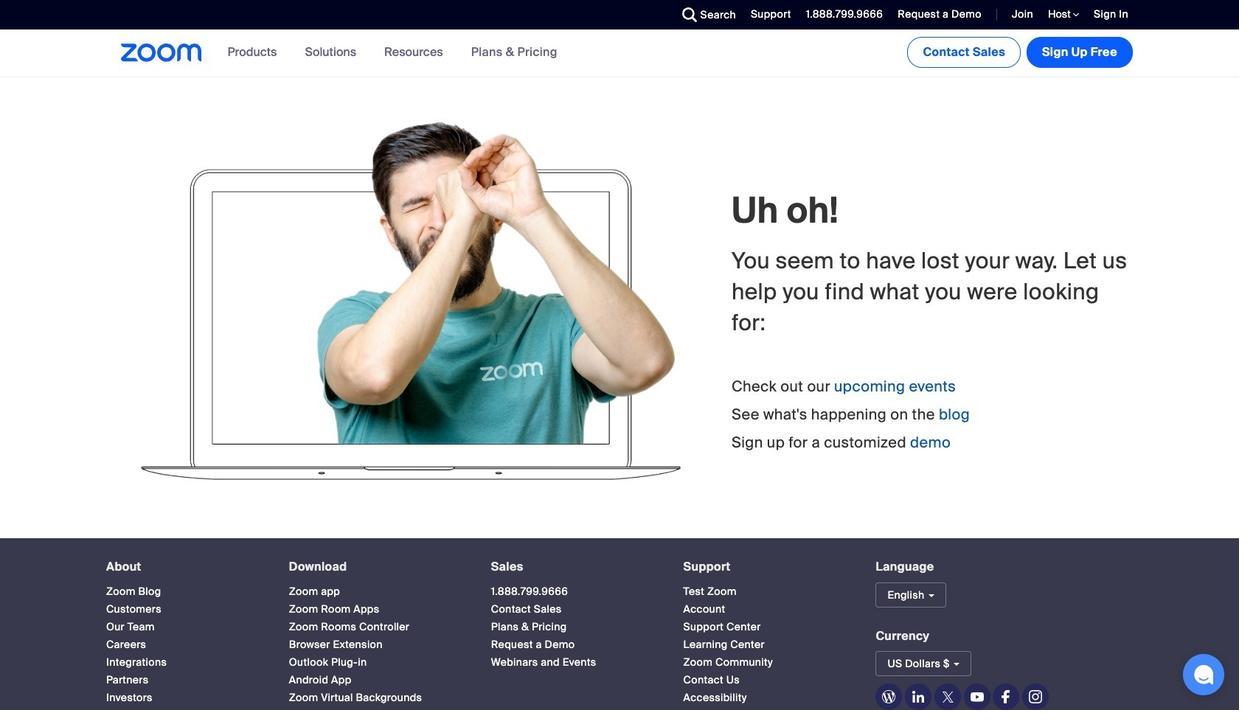 Task type: locate. For each thing, give the bounding box(es) containing it.
zoom logo image
[[121, 44, 202, 62]]

product information navigation
[[202, 30, 569, 77]]

1 heading from the left
[[106, 561, 263, 574]]

heading
[[106, 561, 263, 574], [289, 561, 465, 574], [491, 561, 657, 574], [684, 561, 850, 574]]

4 heading from the left
[[684, 561, 850, 574]]

banner
[[103, 30, 1137, 77]]



Task type: describe. For each thing, give the bounding box(es) containing it.
3 heading from the left
[[491, 561, 657, 574]]

open chat image
[[1194, 665, 1215, 686]]

meetings navigation
[[905, 30, 1137, 71]]

2 heading from the left
[[289, 561, 465, 574]]



Task type: vqa. For each thing, say whether or not it's contained in the screenshot.
product information Navigation
yes



